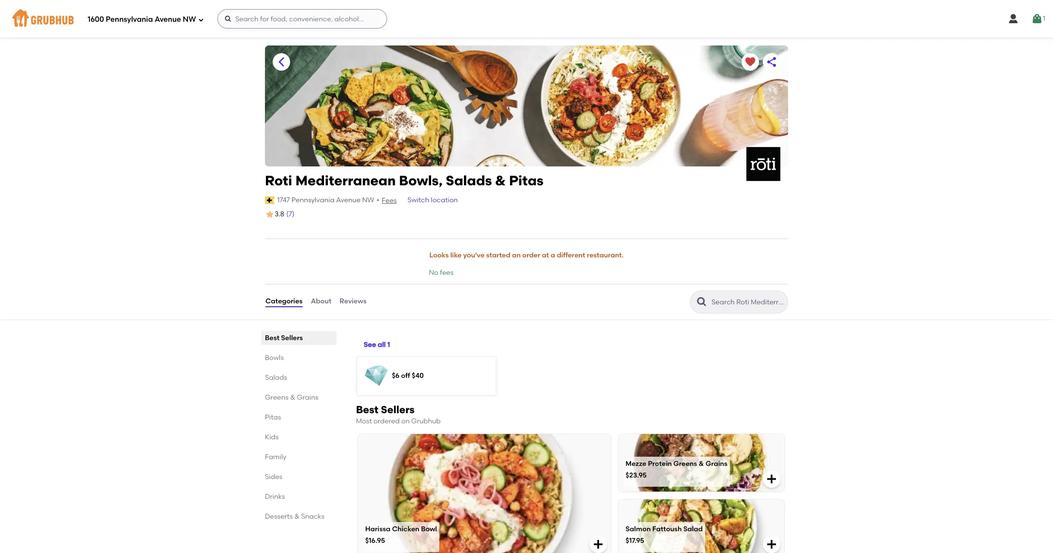 Task type: vqa. For each thing, say whether or not it's contained in the screenshot.
the Drinks tab
yes



Task type: locate. For each thing, give the bounding box(es) containing it.
0 vertical spatial nw
[[183, 15, 196, 24]]

0 vertical spatial best
[[265, 334, 280, 342]]

about
[[311, 298, 331, 306]]

location
[[431, 196, 458, 204]]

0 horizontal spatial greens
[[265, 394, 289, 402]]

3.8
[[275, 210, 284, 219]]

1 vertical spatial best
[[356, 404, 379, 416]]

0 horizontal spatial sellers
[[281, 334, 303, 342]]

bowl
[[421, 526, 437, 534]]

pitas
[[509, 173, 544, 189], [265, 414, 281, 422]]

at
[[542, 252, 549, 260]]

best inside tab
[[265, 334, 280, 342]]

grains inside mezze protein greens & grains $23.95
[[706, 460, 728, 469]]

best sellers most ordered on grubhub
[[356, 404, 441, 426]]

best up bowls
[[265, 334, 280, 342]]

salads down bowls
[[265, 374, 287, 382]]

$23.95
[[626, 472, 647, 480]]

different
[[557, 252, 585, 260]]

0 vertical spatial pennsylvania
[[106, 15, 153, 24]]

svg image for harissa chicken bowl $16.95
[[592, 539, 604, 551]]

bowls,
[[399, 173, 443, 189]]

•
[[377, 196, 379, 204]]

1 button
[[1032, 10, 1046, 28]]

mezze
[[626, 460, 647, 469]]

0 horizontal spatial svg image
[[198, 17, 204, 23]]

1 horizontal spatial sellers
[[381, 404, 415, 416]]

0 vertical spatial greens
[[265, 394, 289, 402]]

best up most
[[356, 404, 379, 416]]

greens & grains
[[265, 394, 319, 402]]

grains
[[297, 394, 319, 402], [706, 460, 728, 469]]

sellers
[[281, 334, 303, 342], [381, 404, 415, 416]]

avenue for 1747 pennsylvania avenue nw
[[336, 196, 361, 204]]

salads up location
[[446, 173, 492, 189]]

nw
[[183, 15, 196, 24], [362, 196, 374, 204]]

a
[[551, 252, 555, 260]]

1 horizontal spatial salads
[[446, 173, 492, 189]]

0 vertical spatial 1
[[1043, 14, 1046, 23]]

0 vertical spatial grains
[[297, 394, 319, 402]]

greens right protein
[[674, 460, 697, 469]]

0 vertical spatial pitas
[[509, 173, 544, 189]]

protein
[[648, 460, 672, 469]]

0 vertical spatial sellers
[[281, 334, 303, 342]]

$40
[[412, 372, 424, 380]]

sellers inside tab
[[281, 334, 303, 342]]

1 horizontal spatial best
[[356, 404, 379, 416]]

best
[[265, 334, 280, 342], [356, 404, 379, 416]]

1 horizontal spatial grains
[[706, 460, 728, 469]]

1 horizontal spatial avenue
[[336, 196, 361, 204]]

pennsylvania for 1600
[[106, 15, 153, 24]]

& inside tab
[[294, 513, 300, 521]]

1 horizontal spatial pennsylvania
[[292, 196, 335, 204]]

0 horizontal spatial grains
[[297, 394, 319, 402]]

pennsylvania inside button
[[292, 196, 335, 204]]

avenue inside main navigation navigation
[[155, 15, 181, 24]]

1 vertical spatial salads
[[265, 374, 287, 382]]

reviews button
[[339, 285, 367, 320]]

0 horizontal spatial nw
[[183, 15, 196, 24]]

Search Roti Mediterranean Bowls, Salads & Pitas search field
[[711, 298, 785, 307]]

saved restaurant image
[[745, 56, 756, 68]]

salads
[[446, 173, 492, 189], [265, 374, 287, 382]]

avenue inside button
[[336, 196, 361, 204]]

&
[[495, 173, 506, 189], [290, 394, 295, 402], [699, 460, 704, 469], [294, 513, 300, 521]]

sides tab
[[265, 472, 333, 482]]

sellers for best sellers
[[281, 334, 303, 342]]

best sellers tab
[[265, 333, 333, 343]]

nw inside 1747 pennsylvania avenue nw button
[[362, 196, 374, 204]]

greens inside mezze protein greens & grains $23.95
[[674, 460, 697, 469]]

salads inside "tab"
[[265, 374, 287, 382]]

best inside best sellers most ordered on grubhub
[[356, 404, 379, 416]]

pennsylvania up (7)
[[292, 196, 335, 204]]

1 horizontal spatial greens
[[674, 460, 697, 469]]

family tab
[[265, 452, 333, 463]]

on
[[401, 417, 410, 426]]

1 horizontal spatial nw
[[362, 196, 374, 204]]

pennsylvania
[[106, 15, 153, 24], [292, 196, 335, 204]]

0 horizontal spatial avenue
[[155, 15, 181, 24]]

sides
[[265, 473, 282, 481]]

0 horizontal spatial pitas
[[265, 414, 281, 422]]

1600
[[88, 15, 104, 24]]

1 horizontal spatial svg image
[[592, 539, 604, 551]]

see all 1
[[364, 341, 390, 350]]

bowls tab
[[265, 353, 333, 363]]

1 vertical spatial pitas
[[265, 414, 281, 422]]

nw inside main navigation navigation
[[183, 15, 196, 24]]

0 horizontal spatial best
[[265, 334, 280, 342]]

main navigation navigation
[[0, 0, 1053, 38]]

2 horizontal spatial svg image
[[766, 539, 778, 551]]

reviews
[[340, 298, 367, 306]]

$6
[[392, 372, 400, 380]]

sellers up on at the left bottom
[[381, 404, 415, 416]]

0 horizontal spatial salads
[[265, 374, 287, 382]]

svg image inside main navigation navigation
[[198, 17, 204, 23]]

best sellers
[[265, 334, 303, 342]]

pennsylvania for 1747
[[292, 196, 335, 204]]

nw for 1600 pennsylvania avenue nw
[[183, 15, 196, 24]]

avenue
[[155, 15, 181, 24], [336, 196, 361, 204]]

1 vertical spatial avenue
[[336, 196, 361, 204]]

sellers for best sellers most ordered on grubhub
[[381, 404, 415, 416]]

grains inside tab
[[297, 394, 319, 402]]

1 horizontal spatial 1
[[1043, 14, 1046, 23]]

• fees
[[377, 196, 397, 205]]

1 vertical spatial pennsylvania
[[292, 196, 335, 204]]

svg image
[[198, 17, 204, 23], [592, 539, 604, 551], [766, 539, 778, 551]]

1
[[1043, 14, 1046, 23], [387, 341, 390, 350]]

drinks tab
[[265, 492, 333, 502]]

0 vertical spatial avenue
[[155, 15, 181, 24]]

most
[[356, 417, 372, 426]]

switch location
[[408, 196, 458, 204]]

greens down the salads "tab" at bottom
[[265, 394, 289, 402]]

like
[[450, 252, 462, 260]]

looks
[[430, 252, 449, 260]]

1747
[[277, 196, 290, 204]]

pennsylvania inside main navigation navigation
[[106, 15, 153, 24]]

sellers up bowls tab
[[281, 334, 303, 342]]

1 vertical spatial greens
[[674, 460, 697, 469]]

rewards image
[[365, 365, 388, 388]]

avenue for 1600 pennsylvania avenue nw
[[155, 15, 181, 24]]

chicken
[[392, 526, 420, 534]]

roti mediterranean bowls, salads & pitas logo image
[[747, 147, 781, 181]]

pennsylvania right 1600
[[106, 15, 153, 24]]

sellers inside best sellers most ordered on grubhub
[[381, 404, 415, 416]]

1 vertical spatial sellers
[[381, 404, 415, 416]]

svg image
[[1008, 13, 1019, 25], [1032, 13, 1043, 25], [224, 15, 232, 23], [766, 474, 778, 485]]

1 vertical spatial 1
[[387, 341, 390, 350]]

fees button
[[381, 196, 397, 206]]

caret left icon image
[[276, 56, 287, 68]]

greens
[[265, 394, 289, 402], [674, 460, 697, 469]]

desserts
[[265, 513, 293, 521]]

mezze protein greens & grains $23.95
[[626, 460, 728, 480]]

no
[[429, 269, 439, 277]]

1 vertical spatial grains
[[706, 460, 728, 469]]

subscription pass image
[[265, 197, 275, 204]]

0 horizontal spatial 1
[[387, 341, 390, 350]]

fattoush
[[653, 526, 682, 534]]

1 horizontal spatial pitas
[[509, 173, 544, 189]]

categories button
[[265, 285, 303, 320]]

& inside tab
[[290, 394, 295, 402]]

0 horizontal spatial pennsylvania
[[106, 15, 153, 24]]

1 vertical spatial nw
[[362, 196, 374, 204]]



Task type: describe. For each thing, give the bounding box(es) containing it.
grubhub
[[411, 417, 441, 426]]

see
[[364, 341, 376, 350]]

no fees
[[429, 269, 454, 277]]

$6 off $40 button
[[357, 357, 496, 396]]

$17.95
[[626, 537, 644, 546]]

looks like you've started an order at a different restaurant.
[[430, 252, 624, 260]]

drinks
[[265, 493, 285, 501]]

star icon image
[[265, 210, 275, 220]]

desserts & snacks tab
[[265, 512, 333, 522]]

share icon image
[[766, 56, 778, 68]]

best for best sellers most ordered on grubhub
[[356, 404, 379, 416]]

best for best sellers
[[265, 334, 280, 342]]

family
[[265, 453, 287, 462]]

started
[[486, 252, 511, 260]]

harissa
[[365, 526, 391, 534]]

salads tab
[[265, 373, 333, 383]]

roti mediterranean bowls, salads & pitas
[[265, 173, 544, 189]]

greens & grains tab
[[265, 393, 333, 403]]

kids
[[265, 433, 279, 442]]

you've
[[463, 252, 485, 260]]

1747 pennsylvania avenue nw button
[[277, 195, 375, 206]]

see all 1 button
[[364, 337, 390, 354]]

harissa chicken bowl $16.95
[[365, 526, 437, 546]]

an
[[512, 252, 521, 260]]

search icon image
[[696, 296, 708, 308]]

fees
[[440, 269, 454, 277]]

1 inside button
[[1043, 14, 1046, 23]]

1600 pennsylvania avenue nw
[[88, 15, 196, 24]]

mediterranean
[[296, 173, 396, 189]]

bowls
[[265, 354, 284, 362]]

all
[[378, 341, 386, 350]]

svg image inside 1 button
[[1032, 13, 1043, 25]]

pitas tab
[[265, 413, 333, 423]]

(7)
[[286, 210, 295, 219]]

pitas inside tab
[[265, 414, 281, 422]]

categories
[[266, 298, 303, 306]]

switch location button
[[407, 195, 458, 206]]

ordered
[[374, 417, 400, 426]]

greens inside greens & grains tab
[[265, 394, 289, 402]]

restaurant.
[[587, 252, 624, 260]]

order
[[522, 252, 540, 260]]

desserts & snacks
[[265, 513, 325, 521]]

$6 off $40
[[392, 372, 424, 380]]

$16.95
[[365, 537, 385, 546]]

kids tab
[[265, 433, 333, 443]]

1747 pennsylvania avenue nw
[[277, 196, 374, 204]]

svg image for salmon fattoush salad $17.95
[[766, 539, 778, 551]]

snacks
[[301, 513, 325, 521]]

0 vertical spatial salads
[[446, 173, 492, 189]]

nw for 1747 pennsylvania avenue nw
[[362, 196, 374, 204]]

salad
[[684, 526, 703, 534]]

switch
[[408, 196, 429, 204]]

1 inside "button"
[[387, 341, 390, 350]]

about button
[[310, 285, 332, 320]]

& inside mezze protein greens & grains $23.95
[[699, 460, 704, 469]]

salmon
[[626, 526, 651, 534]]

looks like you've started an order at a different restaurant. button
[[429, 245, 624, 267]]

saved restaurant button
[[742, 53, 759, 71]]

roti
[[265, 173, 292, 189]]

fees
[[382, 197, 397, 205]]

salmon fattoush salad $17.95
[[626, 526, 703, 546]]

off
[[401, 372, 410, 380]]

Search for food, convenience, alcohol... search field
[[217, 9, 387, 29]]



